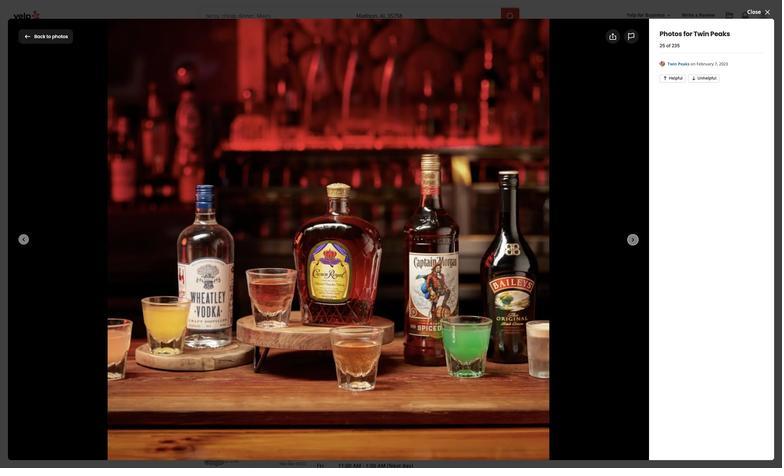Task type: describe. For each thing, give the bounding box(es) containing it.
al
[[541, 297, 548, 305]]

- for tue
[[363, 431, 364, 438]]

get for get directions 5901 university dr huntsville, al 35806
[[465, 289, 474, 297]]

to
[[46, 33, 51, 40]]

add for add photo
[[279, 200, 290, 207]]

11:00 for tue
[[338, 431, 352, 438]]

1 horizontal spatial photos
[[551, 159, 569, 166]]

2 horizontal spatial "
[[423, 350, 425, 356]]

menu for website menu
[[239, 253, 254, 261]]

yelp
[[627, 12, 637, 18]]

2 horizontal spatial photos
[[629, 32, 647, 40]]

our
[[490, 202, 499, 210]]

photo
[[291, 200, 307, 207]]

in right nj.
[[403, 303, 407, 309]]

menu for menu (6)
[[163, 55, 178, 62]]

for right to
[[52, 30, 65, 43]]

tue
[[317, 431, 327, 438]]

get for get directions
[[501, 224, 510, 232]]

open 11:00 am - 12:00 am (next day)
[[203, 162, 298, 170]]

11:00 for thu
[[338, 452, 352, 459]]

11:00 am - 12:00 am (next day) for tue
[[338, 431, 416, 438]]

for inside button
[[638, 12, 644, 18]]

2 american from the left
[[331, 151, 356, 159]]

1 vertical spatial "
[[259, 333, 260, 339]]

in 4 reviews
[[228, 350, 434, 363]]

timely manner button
[[388, 350, 422, 356]]

in 2 reviews button for " our server wore a name badge that said haley and she was from princeton, nj. " in 2 reviews
[[402, 303, 429, 309]]

- for wed
[[363, 442, 364, 449]]

photos inside button
[[52, 33, 68, 40]]

i inside ), mashed potatoes, and fries (yes i know there was no vegetables...
[[368, 326, 369, 333]]

peaks up drink (55)
[[90, 30, 118, 43]]

timely
[[388, 350, 403, 356]]

yelp for business button
[[625, 9, 674, 21]]

made
[[539, 202, 554, 210]]

full menu
[[281, 253, 306, 261]]

in 4 reviews button
[[228, 350, 434, 363]]

twin peaks
[[203, 112, 292, 134]]

in 2 reviews button for " i ordered the salmon ( top tier
[[260, 333, 288, 339]]

website menu link
[[203, 250, 260, 264]]

arion m. image
[[203, 326, 223, 346]]

the
[[251, 326, 258, 333]]

0 horizontal spatial 2
[[267, 333, 270, 339]]

twinpeaksrestaurant.com
[[465, 252, 533, 259]]

auto
[[302, 29, 312, 35]]

16 nothelpful v2 image
[[692, 76, 697, 81]]

our
[[230, 303, 238, 309]]

twin peaks on february 7, 2023
[[668, 61, 729, 67]]

helpful button
[[660, 75, 686, 83]]

location & hours element
[[192, 390, 464, 469]]

in inside in 4 reviews
[[426, 350, 430, 356]]

1 vertical spatial reviews
[[271, 333, 288, 339]]

- for mon
[[363, 421, 364, 428]]

see all 235 photos link
[[511, 154, 580, 170]]

1 horizontal spatial photos for twin peaks
[[660, 29, 730, 38]]

.
[[422, 350, 423, 356]]

suggest inside button
[[505, 327, 525, 334]]

tab list containing drink (55)
[[18, 54, 229, 67]]

16 external link v2 image
[[208, 254, 214, 259]]

a right wore
[[266, 303, 268, 309]]

24 star v2 image
[[208, 200, 216, 208]]

restaurants link
[[200, 24, 245, 43]]

24 add photo v2 image
[[606, 32, 614, 40]]

all
[[533, 159, 539, 166]]

a left timely
[[384, 350, 387, 356]]

in down " i ordered the salmon ( top tier
[[262, 333, 266, 339]]

now
[[437, 431, 448, 438]]

menu inside 'try our scratch menu made for mvps!'
[[522, 202, 538, 210]]

said
[[307, 303, 316, 309]]

$$
[[239, 151, 245, 159]]

2 horizontal spatial reviews
[[412, 303, 429, 309]]

manner
[[404, 350, 422, 356]]

24 chevron down v2 image for more
[[363, 28, 371, 36]]

write for write a review
[[682, 12, 694, 18]]

review inside user actions element
[[700, 12, 715, 18]]

4
[[432, 350, 434, 356]]

25
[[660, 42, 665, 49]]

home services
[[251, 29, 282, 35]]

location & hours
[[203, 400, 258, 410]]

directions for get directions
[[512, 224, 538, 232]]

11:00 for mon
[[338, 421, 352, 428]]

open now
[[422, 431, 448, 438]]

map image
[[203, 418, 307, 467]]

24 menu v2 image
[[270, 252, 278, 260]]

add photos
[[617, 32, 647, 40]]

server
[[239, 303, 252, 309]]

11:00 down claimed
[[219, 162, 233, 170]]

save
[[370, 200, 383, 207]]

projects image
[[726, 12, 734, 20]]

3 photo of twin peaks - huntsville, al, us. image from the left
[[283, 43, 427, 183]]

website
[[216, 253, 237, 261]]

write a review link
[[203, 197, 261, 211]]

1 get directions link from the top
[[465, 221, 574, 235]]

website menu
[[216, 253, 254, 261]]

2023
[[720, 61, 729, 67]]

0 horizontal spatial photos
[[18, 30, 50, 43]]

an inside button
[[527, 327, 533, 334]]

close button
[[748, 8, 772, 16]]

12:00 for tue
[[366, 431, 379, 438]]

on
[[691, 61, 696, 67]]

restaurants
[[205, 29, 231, 35]]

a inside write a review link
[[696, 12, 698, 18]]

try
[[481, 202, 489, 210]]

princeton,
[[371, 303, 393, 309]]

great
[[276, 350, 287, 356]]

7,
[[715, 61, 719, 67]]

outside (1)
[[196, 55, 223, 62]]

an inside location & hours element
[[420, 401, 427, 408]]

suggest inside location & hours element
[[398, 401, 419, 408]]

review
[[238, 200, 255, 207]]

517-
[[479, 271, 489, 278]]

review highlights
[[203, 286, 261, 295]]

twin up 2.9 star rating image
[[203, 112, 241, 134]]

bars
[[272, 151, 284, 159]]

2 photo of twin peaks - huntsville, al, us. image from the left
[[143, 43, 283, 183]]

2.9 (134 reviews)
[[265, 137, 307, 144]]

us
[[259, 350, 264, 356]]

no
[[412, 326, 419, 333]]

(yes
[[358, 326, 367, 333]]

badge
[[283, 303, 296, 309]]

(134
[[274, 137, 284, 144]]

5 photo of twin peaks - huntsville, al, us. image from the left
[[568, 43, 708, 183]]

see all 235 photos
[[522, 159, 569, 166]]

was
[[401, 326, 411, 333]]

24 close v2 image
[[764, 8, 772, 16]]

salmon
[[259, 326, 275, 333]]

service,
[[288, 350, 304, 356]]

1 , from the left
[[284, 151, 285, 159]]

save button
[[354, 197, 389, 211]]

american (new) link
[[286, 151, 328, 159]]

11:00 am - 12:00 am (next day) for thu
[[338, 452, 416, 459]]

(256) 517-7306
[[465, 271, 501, 278]]

for inside 'try our scratch menu made for mvps!'
[[556, 202, 563, 210]]

get directions
[[501, 224, 538, 232]]

4 photo of twin peaks - huntsville, al, us. image from the left
[[427, 43, 568, 183]]

name
[[269, 303, 282, 309]]

for down write a review link
[[684, 29, 693, 38]]

(next for mon
[[390, 421, 404, 428]]

sports
[[254, 151, 270, 159]]

scratch
[[500, 202, 521, 210]]

add for add photos
[[617, 32, 627, 40]]

12:00 for wed
[[366, 442, 379, 449]]

twinpeaksrestaurant.com link
[[465, 252, 533, 259]]

Search photos text field
[[656, 30, 764, 43]]

see for see hours
[[304, 163, 311, 169]]

2.9 star rating image
[[203, 135, 261, 146]]

notifications image
[[742, 12, 750, 20]]

1 vertical spatial review
[[203, 286, 226, 295]]

235 for all
[[540, 159, 549, 166]]

and inside ), mashed potatoes, and fries (yes i know there was no vegetables...
[[338, 326, 346, 333]]

24 share v2 image
[[609, 33, 617, 41]]

12:00 for thu
[[366, 452, 379, 459]]

menu (6)
[[163, 55, 185, 62]]

top
[[277, 326, 285, 333]]

claimed
[[210, 151, 230, 159]]

24 chevron down v2 image for home services
[[284, 28, 292, 36]]

share
[[331, 200, 346, 207]]



Task type: vqa. For each thing, say whether or not it's contained in the screenshot.
Recent
no



Task type: locate. For each thing, give the bounding box(es) containing it.
0 horizontal spatial menu
[[163, 55, 178, 62]]

menu right full
[[291, 253, 306, 261]]

steven l. image
[[203, 303, 223, 322]]

wore
[[254, 303, 265, 309]]

add left 24 flag v2 icon
[[617, 32, 627, 40]]

write for write a review
[[219, 200, 232, 207]]

suggest an edit
[[505, 327, 544, 334], [398, 401, 438, 408]]

2 horizontal spatial menu
[[522, 202, 538, 210]]

0 horizontal spatial reviews
[[228, 357, 245, 363]]

was
[[350, 303, 358, 309]]

1 horizontal spatial open
[[422, 431, 436, 438]]

2 24 chevron down v2 image from the left
[[284, 28, 292, 36]]

24 chevron down v2 image right more
[[363, 28, 371, 36]]

region containing "
[[198, 303, 454, 370]]

1 vertical spatial add
[[279, 200, 290, 207]]

more link
[[345, 24, 377, 43]]

day)
[[287, 162, 298, 170], [406, 421, 416, 428], [406, 431, 416, 438], [406, 442, 416, 449], [406, 452, 416, 459]]

menu for full menu
[[291, 253, 306, 261]]

a left review
[[234, 200, 237, 207]]

1 horizontal spatial 2
[[408, 303, 411, 309]]

1 horizontal spatial in 2 reviews button
[[402, 303, 429, 309]]

0 horizontal spatial write
[[219, 200, 232, 207]]

2
[[408, 303, 411, 309], [267, 333, 270, 339]]

0 vertical spatial suggest
[[505, 327, 525, 334]]

1 vertical spatial get directions link
[[465, 289, 502, 297]]

and
[[332, 303, 340, 309], [338, 326, 346, 333], [346, 350, 354, 356]]

0 vertical spatial write
[[682, 12, 694, 18]]

open
[[203, 162, 217, 170], [422, 431, 436, 438]]

0 horizontal spatial review
[[203, 286, 226, 295]]

for right yelp
[[638, 12, 644, 18]]

0 horizontal spatial i
[[230, 326, 231, 333]]

nj.
[[394, 303, 400, 309]]

directions inside get directions 5901 university dr huntsville, al 35806
[[475, 289, 502, 297]]

0 vertical spatial review
[[700, 12, 715, 18]]

0 vertical spatial get directions link
[[465, 221, 574, 235]]

and left she
[[332, 303, 340, 309]]

came
[[366, 350, 378, 356]]

(134 reviews) link
[[274, 137, 307, 144]]

24 pencil v2 image inside suggest an edit button
[[495, 327, 503, 335]]

1 horizontal spatial suggest
[[505, 327, 525, 334]]

24 chevron down v2 image inside more link
[[363, 28, 371, 36]]

0 horizontal spatial "
[[259, 333, 260, 339]]

24 pencil v2 image up now
[[441, 401, 449, 409]]

11:00 right the thu
[[338, 452, 352, 459]]

a inside write a review link
[[234, 200, 237, 207]]

2 vertical spatial "
[[228, 350, 230, 356]]

directions down 'try our scratch menu made for mvps!'
[[512, 224, 538, 232]]

photo of twin peaks - huntsville, al, us. image
[[3, 43, 143, 183], [143, 43, 283, 183], [283, 43, 427, 183], [427, 43, 568, 183], [568, 43, 708, 183]]

12:00 for mon
[[366, 421, 379, 428]]

12:00
[[247, 162, 260, 170], [366, 421, 379, 428], [366, 431, 379, 438], [366, 442, 379, 449], [366, 452, 379, 459]]

write a review
[[219, 200, 255, 207]]

24 save outline v2 image
[[360, 200, 368, 208]]

2 right nj.
[[408, 303, 411, 309]]

" i ordered the salmon ( top tier
[[228, 326, 294, 333]]

menu element
[[192, 222, 449, 264]]

helpful
[[669, 76, 683, 81]]

region
[[198, 303, 454, 370]]

1 horizontal spatial write
[[682, 12, 694, 18]]

suggest an edit inside button
[[505, 327, 544, 334]]

1 horizontal spatial see
[[522, 159, 531, 166]]

1 horizontal spatial directions
[[512, 224, 538, 232]]

drink (55)
[[91, 55, 116, 62]]

american (traditional) link
[[331, 151, 390, 159]]

food
[[355, 350, 365, 356]]

an
[[527, 327, 533, 334], [420, 401, 427, 408]]

1 vertical spatial suggest
[[398, 401, 419, 408]]

location
[[203, 400, 231, 410]]

24 chevron down v2 image
[[332, 28, 340, 36], [363, 28, 371, 36]]

auto services
[[302, 29, 331, 35]]

11:00 am - 12:00 am (next day) for mon
[[338, 421, 416, 428]]

0 horizontal spatial 24 pencil v2 image
[[441, 401, 449, 409]]

directions for get directions 5901 university dr huntsville, al 35806
[[475, 289, 502, 297]]

edit
[[534, 327, 544, 334], [428, 401, 438, 408]]

1 vertical spatial edit
[[428, 401, 438, 408]]

11:00 am - 12:00 am (next day) for wed
[[338, 442, 416, 449]]

1 " from the top
[[228, 303, 230, 309]]

auto services link
[[297, 24, 345, 43]]

11:00 for wed
[[338, 442, 352, 449]]

inside
[[126, 55, 142, 62]]

an down huntsville,
[[527, 327, 533, 334]]

0 vertical spatial 2
[[408, 303, 411, 309]]

24 chevron down v2 image for restaurants
[[232, 28, 240, 36]]

0 vertical spatial and
[[332, 303, 340, 309]]

suggest
[[505, 327, 525, 334], [398, 401, 419, 408]]

24 pencil v2 image
[[495, 327, 503, 335], [441, 401, 449, 409]]

3 11:00 am - 12:00 am (next day) from the top
[[338, 442, 416, 449]]

search image
[[507, 12, 514, 20]]

24 chevron down v2 image inside home services link
[[284, 28, 292, 36]]

24 arrow left v2 image
[[24, 32, 32, 40]]

" for " she provided us with great service, drinks, appetizers, and food came in a timely manner . "
[[228, 350, 230, 356]]

services for home services
[[265, 29, 282, 35]]

add photo link
[[263, 197, 312, 211]]

" our server wore a name badge that said haley and she was from princeton, nj. " in 2 reviews
[[228, 303, 429, 309]]

reviews down she on the left of page
[[228, 357, 245, 363]]

services right auto on the top of page
[[314, 29, 331, 35]]

0 horizontal spatial 24 chevron down v2 image
[[232, 28, 240, 36]]

2 services from the left
[[314, 29, 331, 35]]

" down review highlights
[[228, 303, 230, 309]]

peaks up 2.9
[[244, 112, 292, 134]]

1 vertical spatial an
[[420, 401, 427, 408]]

reviews right nj.
[[412, 303, 429, 309]]

more
[[351, 29, 362, 35]]

24 camera v2 image
[[269, 200, 277, 208]]

see left hours
[[304, 163, 311, 169]]

1 horizontal spatial 235
[[672, 42, 680, 49]]

business categories element
[[200, 24, 769, 43]]

full
[[281, 253, 290, 261]]

24 chevron down v2 image for auto services
[[332, 28, 340, 36]]

twin
[[694, 29, 709, 38], [67, 30, 88, 43], [668, 61, 677, 67], [203, 112, 241, 134]]

2 24 chevron down v2 image from the left
[[363, 28, 371, 36]]

in 2 reviews button
[[402, 303, 429, 309], [260, 333, 288, 339]]

get
[[501, 224, 510, 232], [465, 289, 474, 297]]

" for " our server wore a name badge that said haley and she was from princeton, nj. " in 2 reviews
[[228, 303, 230, 309]]

region inside review highlights element
[[198, 303, 454, 370]]

back to photos button
[[18, 29, 73, 44]]

24 chevron down v2 image right restaurants
[[232, 28, 240, 36]]

0 vertical spatial get
[[501, 224, 510, 232]]

" down " i ordered the salmon ( top tier
[[259, 333, 260, 339]]

0 vertical spatial suggest an edit
[[505, 327, 544, 334]]

a up search photos text box
[[696, 12, 698, 18]]

and left fries
[[338, 326, 346, 333]]

(24)
[[143, 55, 152, 62]]

february
[[697, 61, 714, 67]]

1 vertical spatial write
[[219, 200, 232, 207]]

1 horizontal spatial 24 chevron down v2 image
[[284, 28, 292, 36]]

1 horizontal spatial american
[[331, 151, 356, 159]]

1 horizontal spatial review
[[700, 12, 715, 18]]

menu left (6) on the left
[[163, 55, 178, 62]]

2 vertical spatial reviews
[[228, 357, 245, 363]]

unhelpful button
[[689, 75, 720, 83]]

reviews)
[[286, 137, 307, 144]]

day) for thu
[[406, 452, 416, 459]]

photos
[[660, 29, 682, 38], [18, 30, 50, 43]]

(next for thu
[[390, 452, 404, 459]]

menu inside menu element
[[203, 233, 221, 242]]

day) for mon
[[406, 421, 416, 428]]

235 right "of"
[[672, 42, 680, 49]]

None search field
[[201, 8, 521, 24]]

edit inside button
[[534, 327, 544, 334]]

235 right all
[[540, 159, 549, 166]]

1 vertical spatial 24 pencil v2 image
[[441, 401, 449, 409]]

of
[[667, 42, 671, 49]]

write right "24 star v2" icon
[[219, 200, 232, 207]]

,
[[284, 151, 285, 159], [328, 151, 330, 159]]

0 horizontal spatial 24 chevron down v2 image
[[332, 28, 340, 36]]

in
[[403, 303, 407, 309], [262, 333, 266, 339], [379, 350, 383, 356], [426, 350, 430, 356]]

suggest an edit inside location & hours element
[[398, 401, 438, 408]]

photos right to
[[52, 33, 68, 40]]

edit up open now
[[428, 401, 438, 408]]

0 horizontal spatial suggest
[[398, 401, 419, 408]]

1 horizontal spatial an
[[527, 327, 533, 334]]

1 vertical spatial "
[[228, 326, 230, 333]]

from
[[359, 303, 370, 309]]

1 vertical spatial in 2 reviews button
[[260, 333, 288, 339]]

home
[[251, 29, 264, 35]]

yelp for business
[[627, 12, 665, 18]]

write right 16 chevron down v2 icon on the right
[[682, 12, 694, 18]]

0 horizontal spatial ,
[[284, 151, 285, 159]]

1 american from the left
[[286, 151, 312, 159]]

see hours
[[304, 163, 323, 169]]

24 chevron down v2 image inside auto services link
[[332, 28, 340, 36]]

2 , from the left
[[328, 151, 330, 159]]

1 horizontal spatial ,
[[328, 151, 330, 159]]

1 i from the left
[[230, 326, 231, 333]]

11:00 right tue
[[338, 431, 352, 438]]

directions up university
[[475, 289, 502, 297]]

0 vertical spatial 235
[[672, 42, 680, 49]]

open down 16 claim filled v2 icon
[[203, 162, 217, 170]]

in right came
[[379, 350, 383, 356]]

0 vertical spatial "
[[400, 303, 402, 309]]

24 chevron down v2 image left auto on the top of page
[[284, 28, 292, 36]]

get up 5901
[[465, 289, 474, 297]]

university
[[478, 297, 504, 305]]

11:00 right wed
[[338, 442, 352, 449]]

1 horizontal spatial edit
[[534, 327, 544, 334]]

services right home
[[265, 29, 282, 35]]

1 24 chevron down v2 image from the left
[[232, 28, 240, 36]]

1 vertical spatial get
[[465, 289, 474, 297]]

" for " i ordered the salmon ( top tier
[[228, 326, 230, 333]]

open inside location & hours element
[[422, 431, 436, 438]]

2 vertical spatial "
[[423, 350, 425, 356]]

0 vertical spatial in 2 reviews button
[[402, 303, 429, 309]]

review up steven l. image
[[203, 286, 226, 295]]

twin right to
[[67, 30, 88, 43]]

top tier button
[[277, 326, 294, 333]]

she
[[230, 350, 237, 356]]

0 vertical spatial edit
[[534, 327, 544, 334]]

1 vertical spatial 235
[[540, 159, 549, 166]]

photos right all
[[551, 159, 569, 166]]

0 horizontal spatial add
[[279, 200, 290, 207]]

tab list
[[18, 54, 229, 67]]

photos down yelp
[[629, 32, 647, 40]]

sports bars , american (new) , american (traditional)
[[254, 151, 390, 159]]

0 horizontal spatial services
[[265, 29, 282, 35]]

trevor h. image
[[203, 350, 223, 370]]

peaks left on
[[678, 61, 690, 67]]

potatoes,
[[317, 326, 337, 333]]

1 horizontal spatial add
[[617, 32, 627, 40]]

0 vertical spatial reviews
[[412, 303, 429, 309]]

an up open now
[[420, 401, 427, 408]]

in 2 reviews button right nj.
[[402, 303, 429, 309]]

1 horizontal spatial suggest an edit
[[505, 327, 544, 334]]

edit inside location & hours element
[[428, 401, 438, 408]]

(new)
[[313, 151, 328, 159]]

2 get directions link from the top
[[465, 289, 502, 297]]

2 i from the left
[[368, 326, 369, 333]]

24 flag v2 image
[[628, 33, 636, 41]]

edit down al
[[534, 327, 544, 334]]

get directions link up university
[[465, 289, 502, 297]]

open left now
[[422, 431, 436, 438]]

0 horizontal spatial photos for twin peaks
[[18, 30, 118, 43]]

twin up helpful button
[[668, 61, 677, 67]]

next photo image
[[629, 236, 637, 244]]

0 horizontal spatial american
[[286, 151, 312, 159]]

review up search photos text box
[[700, 12, 715, 18]]

for
[[638, 12, 644, 18], [684, 29, 693, 38], [52, 30, 65, 43], [556, 202, 563, 210]]

(next for wed
[[390, 442, 404, 449]]

there
[[386, 326, 400, 333]]

24 pencil v2 image down get directions 5901 university dr huntsville, al 35806
[[495, 327, 503, 335]]

mashed
[[298, 326, 315, 333]]

(next for tue
[[390, 431, 404, 438]]

menu
[[163, 55, 178, 62], [203, 233, 221, 242]]

1 photo of twin peaks - huntsville, al, us. image from the left
[[3, 43, 143, 183]]

0 horizontal spatial open
[[203, 162, 217, 170]]

24 share v2 image
[[320, 200, 328, 208]]

1 vertical spatial and
[[338, 326, 346, 333]]

day) for wed
[[406, 442, 416, 449]]

0 horizontal spatial edit
[[428, 401, 438, 408]]

16 chevron down v2 image
[[667, 13, 672, 18]]

1 vertical spatial suggest an edit
[[398, 401, 438, 408]]

1 horizontal spatial get
[[501, 224, 510, 232]]

2 " from the top
[[228, 326, 230, 333]]

peaks down 'projects' image
[[711, 29, 730, 38]]

add right 24 camera v2 icon
[[279, 200, 290, 207]]

add inside add photo link
[[279, 200, 290, 207]]

see left all
[[522, 159, 531, 166]]

open for open now
[[422, 431, 436, 438]]

1 services from the left
[[265, 29, 282, 35]]

menu left the made
[[522, 202, 538, 210]]

- for thu
[[363, 452, 364, 459]]

i right (yes
[[368, 326, 369, 333]]

user actions element
[[622, 8, 779, 49]]

16 helpful v2 image
[[663, 76, 668, 81]]

0 vertical spatial menu
[[163, 55, 178, 62]]

0 vertical spatial "
[[228, 303, 230, 309]]

&
[[232, 400, 237, 410]]

add inside add photos link
[[617, 32, 627, 40]]

menu up the 16 external link v2 'image'
[[203, 233, 221, 242]]

i
[[230, 326, 231, 333], [368, 326, 369, 333]]

1 horizontal spatial 24 chevron down v2 image
[[363, 28, 371, 36]]

menu for menu
[[203, 233, 221, 242]]

(6)
[[179, 55, 185, 62]]

1 vertical spatial menu
[[203, 233, 221, 242]]

open for open 11:00 am - 12:00 am (next day)
[[203, 162, 217, 170]]

0 vertical spatial directions
[[512, 224, 538, 232]]

" left 4
[[423, 350, 425, 356]]

1 24 chevron down v2 image from the left
[[332, 28, 340, 36]]

11:00
[[219, 162, 233, 170], [338, 421, 352, 428], [338, 431, 352, 438], [338, 442, 352, 449], [338, 452, 352, 459]]

hours
[[239, 400, 258, 410]]

services
[[265, 29, 282, 35], [314, 29, 331, 35]]

american down reviews)
[[286, 151, 312, 159]]

),
[[294, 326, 297, 333]]

235 for of
[[672, 42, 680, 49]]

2 vertical spatial and
[[346, 350, 354, 356]]

day) for tue
[[406, 431, 416, 438]]

0 vertical spatial add
[[617, 32, 627, 40]]

1 horizontal spatial 24 pencil v2 image
[[495, 327, 503, 335]]

suggest an edit link
[[398, 401, 449, 409]]

1 horizontal spatial menu
[[203, 233, 221, 242]]

see for see all 235 photos
[[522, 159, 531, 166]]

1 horizontal spatial menu
[[291, 253, 306, 261]]

2 down salmon
[[267, 333, 270, 339]]

0 horizontal spatial menu
[[239, 253, 254, 261]]

reviews inside in 4 reviews
[[228, 357, 245, 363]]

5901
[[465, 297, 477, 305]]

services for auto services
[[314, 29, 331, 35]]

"
[[400, 303, 402, 309], [259, 333, 260, 339], [423, 350, 425, 356]]

american right (new)
[[331, 151, 356, 159]]

twin down write a review link
[[694, 29, 709, 38]]

1 horizontal spatial "
[[400, 303, 402, 309]]

0 horizontal spatial directions
[[475, 289, 502, 297]]

get directions link down 'try our scratch menu made for mvps!'
[[465, 221, 574, 235]]

in left 4
[[426, 350, 430, 356]]

24 chevron down v2 image right the auto services
[[332, 28, 340, 36]]

0 horizontal spatial photos
[[52, 33, 68, 40]]

1 11:00 am - 12:00 am (next day) from the top
[[338, 421, 416, 428]]

and left food
[[346, 350, 354, 356]]

0 horizontal spatial 235
[[540, 159, 549, 166]]

" right princeton,
[[400, 303, 402, 309]]

dr
[[505, 297, 512, 305]]

16 claim filled v2 image
[[203, 153, 208, 158]]

review highlights element
[[192, 275, 454, 379]]

(55)
[[107, 55, 116, 62]]

get down scratch
[[501, 224, 510, 232]]

1 horizontal spatial i
[[368, 326, 369, 333]]

1 vertical spatial open
[[422, 431, 436, 438]]

2.9
[[265, 137, 272, 144]]

thu
[[317, 452, 327, 459]]

previous photo image
[[20, 236, 28, 244]]

write inside user actions element
[[682, 12, 694, 18]]

wed
[[317, 442, 328, 449]]

add photos link
[[601, 29, 652, 44]]

in 2 reviews button down "("
[[260, 333, 288, 339]]

0 horizontal spatial suggest an edit
[[398, 401, 438, 408]]

hours
[[312, 163, 323, 169]]

4 11:00 am - 12:00 am (next day) from the top
[[338, 452, 416, 459]]

" left ordered
[[228, 326, 230, 333]]

1 horizontal spatial services
[[314, 29, 331, 35]]

(
[[276, 326, 277, 333]]

tier
[[286, 326, 294, 333]]

0 horizontal spatial get
[[465, 289, 474, 297]]

business
[[646, 12, 665, 18]]

24 chevron down v2 image
[[232, 28, 240, 36], [284, 28, 292, 36]]

highlights
[[228, 286, 261, 295]]

1 horizontal spatial reviews
[[271, 333, 288, 339]]

reviews down top
[[271, 333, 288, 339]]

2 11:00 am - 12:00 am (next day) from the top
[[338, 431, 416, 438]]

menu right website
[[239, 253, 254, 261]]

for right the made
[[556, 202, 563, 210]]

3 " from the top
[[228, 350, 230, 356]]

appetizers,
[[321, 350, 345, 356]]

get inside get directions 5901 university dr huntsville, al 35806
[[465, 289, 474, 297]]

unhelpful
[[698, 76, 717, 81]]

0 vertical spatial 24 pencil v2 image
[[495, 327, 503, 335]]

1 vertical spatial directions
[[475, 289, 502, 297]]

0 horizontal spatial in 2 reviews button
[[260, 333, 288, 339]]

1 horizontal spatial photos
[[660, 29, 682, 38]]

i left ordered
[[230, 326, 231, 333]]

vegetables...
[[228, 333, 259, 339]]

" right trevor h. image at the left
[[228, 350, 230, 356]]

11:00 right 'mon'
[[338, 421, 352, 428]]

24 chevron down v2 image inside restaurants link
[[232, 28, 240, 36]]

0 vertical spatial open
[[203, 162, 217, 170]]

1 vertical spatial 2
[[267, 333, 270, 339]]



